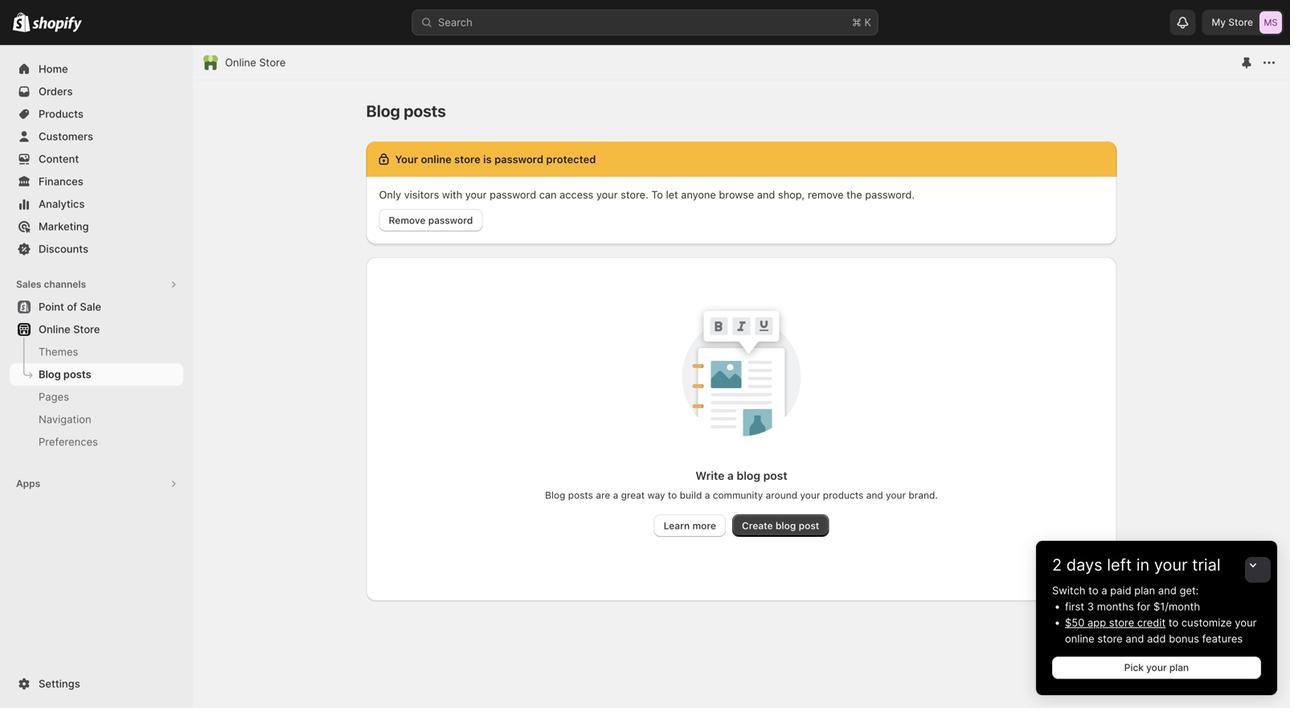 Task type: locate. For each thing, give the bounding box(es) containing it.
search
[[438, 16, 473, 29]]

1 vertical spatial to
[[1169, 617, 1179, 629]]

to left the a
[[1089, 585, 1099, 597]]

finances
[[39, 175, 83, 188]]

finances link
[[10, 171, 183, 193]]

my store image
[[1260, 11, 1283, 34]]

store down sale
[[73, 323, 100, 336]]

0 vertical spatial store
[[1229, 16, 1254, 28]]

1 vertical spatial and
[[1126, 633, 1145, 645]]

point of sale link
[[10, 296, 183, 318]]

customize
[[1182, 617, 1233, 629]]

to down the $1/month
[[1169, 617, 1179, 629]]

your
[[1155, 555, 1188, 575], [1236, 617, 1258, 629], [1147, 662, 1168, 674]]

plan up for
[[1135, 585, 1156, 597]]

marketing
[[39, 220, 89, 233]]

online store link
[[225, 55, 286, 71], [10, 318, 183, 341]]

customers link
[[10, 125, 183, 148]]

content link
[[10, 148, 183, 171]]

pick your plan link
[[1053, 657, 1262, 680]]

and left add
[[1126, 633, 1145, 645]]

features
[[1203, 633, 1244, 645]]

0 horizontal spatial store
[[73, 323, 100, 336]]

online
[[225, 56, 256, 69], [39, 323, 70, 336]]

3
[[1088, 601, 1095, 613]]

0 horizontal spatial online store link
[[10, 318, 183, 341]]

themes link
[[10, 341, 183, 364]]

0 vertical spatial plan
[[1135, 585, 1156, 597]]

your right pick
[[1147, 662, 1168, 674]]

store down $50 app store credit
[[1098, 633, 1123, 645]]

online down point
[[39, 323, 70, 336]]

store right my
[[1229, 16, 1254, 28]]

0 vertical spatial your
[[1155, 555, 1188, 575]]

0 horizontal spatial online store
[[39, 323, 100, 336]]

home link
[[10, 58, 183, 80]]

settings link
[[10, 673, 183, 696]]

store
[[1110, 617, 1135, 629], [1098, 633, 1123, 645]]

online store
[[225, 56, 286, 69], [39, 323, 100, 336]]

1 horizontal spatial to
[[1169, 617, 1179, 629]]

preferences
[[39, 436, 98, 448]]

plan down bonus
[[1170, 662, 1190, 674]]

store
[[1229, 16, 1254, 28], [259, 56, 286, 69], [73, 323, 100, 336]]

plan
[[1135, 585, 1156, 597], [1170, 662, 1190, 674]]

⌘
[[853, 16, 862, 29]]

online right "online store" "icon"
[[225, 56, 256, 69]]

sales
[[16, 279, 41, 290]]

0 horizontal spatial to
[[1089, 585, 1099, 597]]

pick your plan
[[1125, 662, 1190, 674]]

online store link down sale
[[10, 318, 183, 341]]

to
[[1089, 585, 1099, 597], [1169, 617, 1179, 629]]

1 horizontal spatial store
[[259, 56, 286, 69]]

and inside 'to customize your online store and add bonus features'
[[1126, 633, 1145, 645]]

and up the $1/month
[[1159, 585, 1177, 597]]

1 horizontal spatial online store
[[225, 56, 286, 69]]

1 vertical spatial your
[[1236, 617, 1258, 629]]

online store down point of sale in the left of the page
[[39, 323, 100, 336]]

1 vertical spatial store
[[1098, 633, 1123, 645]]

your up features
[[1236, 617, 1258, 629]]

point
[[39, 301, 64, 313]]

2 days left in your trial element
[[1037, 583, 1278, 696]]

0 horizontal spatial shopify image
[[13, 13, 30, 32]]

1 vertical spatial online store link
[[10, 318, 183, 341]]

0 horizontal spatial online
[[39, 323, 70, 336]]

shopify image
[[13, 13, 30, 32], [32, 16, 82, 33]]

sales channels button
[[10, 273, 183, 296]]

your right in
[[1155, 555, 1188, 575]]

content
[[39, 153, 79, 165]]

1 horizontal spatial and
[[1159, 585, 1177, 597]]

and for plan
[[1159, 585, 1177, 597]]

1 vertical spatial plan
[[1170, 662, 1190, 674]]

$50
[[1066, 617, 1085, 629]]

online store link right "online store" "icon"
[[225, 55, 286, 71]]

for
[[1138, 601, 1151, 613]]

bonus
[[1170, 633, 1200, 645]]

2 days left in your trial
[[1053, 555, 1221, 575]]

apps button
[[10, 473, 183, 495]]

store down months
[[1110, 617, 1135, 629]]

your inside dropdown button
[[1155, 555, 1188, 575]]

1 vertical spatial store
[[259, 56, 286, 69]]

point of sale button
[[0, 296, 193, 318]]

0 vertical spatial online store link
[[225, 55, 286, 71]]

2 vertical spatial store
[[73, 323, 100, 336]]

0 vertical spatial online
[[225, 56, 256, 69]]

apps
[[16, 478, 40, 490]]

0 vertical spatial to
[[1089, 585, 1099, 597]]

online store right "online store" "icon"
[[225, 56, 286, 69]]

pages
[[39, 391, 69, 403]]

switch to a paid plan and get:
[[1053, 585, 1199, 597]]

a
[[1102, 585, 1108, 597]]

orders
[[39, 85, 73, 98]]

and
[[1159, 585, 1177, 597], [1126, 633, 1145, 645]]

1 vertical spatial online store
[[39, 323, 100, 336]]

customers
[[39, 130, 93, 143]]

0 horizontal spatial and
[[1126, 633, 1145, 645]]

0 vertical spatial and
[[1159, 585, 1177, 597]]

marketing link
[[10, 216, 183, 238]]

store right "online store" "icon"
[[259, 56, 286, 69]]



Task type: vqa. For each thing, say whether or not it's contained in the screenshot.
Add Apps button
no



Task type: describe. For each thing, give the bounding box(es) containing it.
posts
[[63, 368, 91, 381]]

0 horizontal spatial plan
[[1135, 585, 1156, 597]]

home
[[39, 63, 68, 75]]

discounts
[[39, 243, 88, 255]]

to inside 'to customize your online store and add bonus features'
[[1169, 617, 1179, 629]]

in
[[1137, 555, 1150, 575]]

pick
[[1125, 662, 1144, 674]]

orders link
[[10, 80, 183, 103]]

⌘ k
[[853, 16, 872, 29]]

sale
[[80, 301, 101, 313]]

switch
[[1053, 585, 1086, 597]]

$50 app store credit
[[1066, 617, 1166, 629]]

0 vertical spatial store
[[1110, 617, 1135, 629]]

days
[[1067, 555, 1103, 575]]

add
[[1148, 633, 1167, 645]]

preferences link
[[10, 431, 183, 454]]

blog posts
[[39, 368, 91, 381]]

my store
[[1212, 16, 1254, 28]]

2
[[1053, 555, 1063, 575]]

1 horizontal spatial shopify image
[[32, 16, 82, 33]]

1 horizontal spatial online store link
[[225, 55, 286, 71]]

discounts link
[[10, 238, 183, 261]]

first 3 months for $1/month
[[1066, 601, 1201, 613]]

$1/month
[[1154, 601, 1201, 613]]

my
[[1212, 16, 1227, 28]]

your inside 'to customize your online store and add bonus features'
[[1236, 617, 1258, 629]]

first
[[1066, 601, 1085, 613]]

1 horizontal spatial online
[[225, 56, 256, 69]]

themes
[[39, 346, 78, 358]]

paid
[[1111, 585, 1132, 597]]

point of sale
[[39, 301, 101, 313]]

app
[[1088, 617, 1107, 629]]

blog posts link
[[10, 364, 183, 386]]

products
[[39, 108, 83, 120]]

to customize your online store and add bonus features
[[1066, 617, 1258, 645]]

and for store
[[1126, 633, 1145, 645]]

2 days left in your trial button
[[1037, 541, 1278, 575]]

online
[[1066, 633, 1095, 645]]

k
[[865, 16, 872, 29]]

store inside 'to customize your online store and add bonus features'
[[1098, 633, 1123, 645]]

sales channels
[[16, 279, 86, 290]]

analytics
[[39, 198, 85, 210]]

products link
[[10, 103, 183, 125]]

2 horizontal spatial store
[[1229, 16, 1254, 28]]

left
[[1108, 555, 1133, 575]]

of
[[67, 301, 77, 313]]

settings
[[39, 678, 80, 690]]

analytics link
[[10, 193, 183, 216]]

navigation
[[39, 413, 91, 426]]

blog
[[39, 368, 61, 381]]

trial
[[1193, 555, 1221, 575]]

channels
[[44, 279, 86, 290]]

online store image
[[203, 55, 219, 71]]

navigation link
[[10, 409, 183, 431]]

0 vertical spatial online store
[[225, 56, 286, 69]]

get:
[[1180, 585, 1199, 597]]

$50 app store credit link
[[1066, 617, 1166, 629]]

pages link
[[10, 386, 183, 409]]

months
[[1098, 601, 1135, 613]]

credit
[[1138, 617, 1166, 629]]

2 vertical spatial your
[[1147, 662, 1168, 674]]

1 vertical spatial online
[[39, 323, 70, 336]]

1 horizontal spatial plan
[[1170, 662, 1190, 674]]



